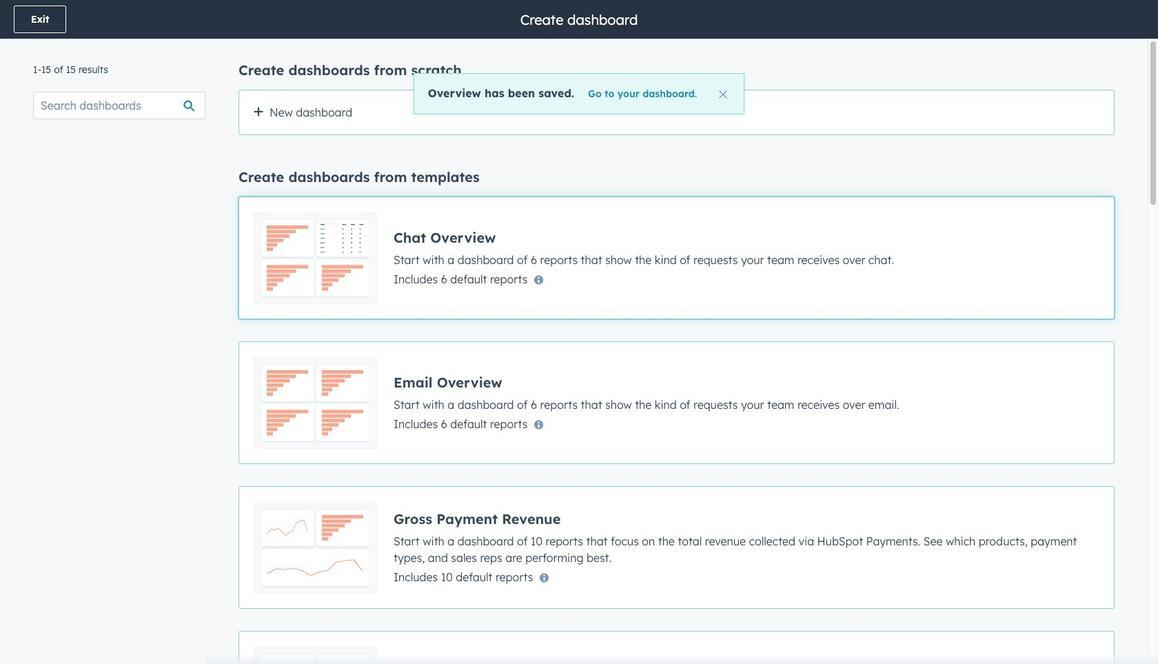 Task type: vqa. For each thing, say whether or not it's contained in the screenshot.
"SEARCH" search field
yes



Task type: locate. For each thing, give the bounding box(es) containing it.
close image
[[720, 90, 728, 99]]

None checkbox
[[239, 90, 1115, 135], [239, 197, 1115, 319], [239, 341, 1115, 464], [239, 486, 1115, 609], [239, 90, 1115, 135], [239, 197, 1115, 319], [239, 341, 1115, 464], [239, 486, 1115, 609]]

alert
[[414, 73, 745, 115]]

None checkbox
[[239, 631, 1115, 664]]



Task type: describe. For each thing, give the bounding box(es) containing it.
marketing image
[[253, 646, 377, 664]]

page section element
[[0, 0, 1159, 39]]

Search search field
[[33, 92, 206, 119]]



